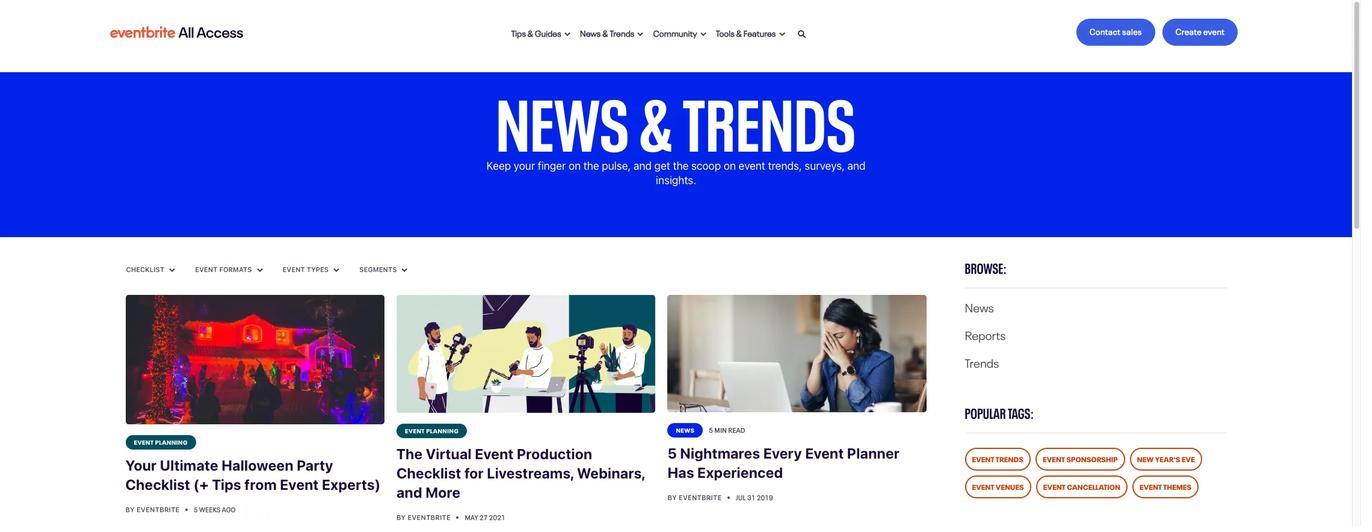 Task type: describe. For each thing, give the bounding box(es) containing it.
checklist for your ultimate halloween party checklist (+ tips from event experts)
[[126, 476, 190, 493]]

event for "event themes" link
[[1140, 481, 1163, 492]]

event sponsorship link
[[1036, 448, 1126, 471]]

trends
[[996, 453, 1024, 464]]

event planning for virtual
[[405, 426, 459, 434]]

your ultimate halloween party checklist (+ tips from event experts) link
[[126, 450, 385, 502]]

event cancellation
[[1044, 481, 1121, 492]]

by for your ultimate halloween party checklist (+ tips from event experts)
[[126, 506, 135, 514]]

event venues link
[[965, 476, 1032, 498]]

for
[[465, 465, 484, 481]]

nightmares
[[680, 445, 761, 462]]

contact sales
[[1090, 25, 1143, 37]]

1 on from the left
[[569, 160, 581, 172]]

event venues
[[973, 481, 1025, 492]]

5 nightmares every event planner has experienced link
[[668, 438, 927, 489]]

experts)
[[322, 476, 381, 493]]

search icon image
[[798, 30, 806, 39]]

5 nightmares every event planner has experienced
[[668, 445, 900, 481]]

webinars,
[[577, 465, 645, 481]]

create event link
[[1163, 19, 1239, 46]]

has
[[668, 464, 695, 481]]

weeks
[[199, 505, 221, 514]]

your
[[126, 457, 157, 474]]

event formats button
[[195, 265, 263, 274]]

event types button
[[282, 265, 340, 274]]

5 min read
[[709, 425, 746, 435]]

experienced
[[698, 464, 783, 481]]

min
[[715, 425, 727, 435]]

1 horizontal spatial event
[[1204, 25, 1225, 37]]

& for tips & guides link on the left
[[528, 26, 534, 38]]

ago
[[222, 505, 236, 514]]

0 vertical spatial news & trends
[[580, 26, 635, 38]]

event for event types dropdown button
[[283, 265, 305, 273]]

jul
[[736, 492, 746, 502]]

virtual
[[426, 445, 472, 462]]

by for 5 nightmares every event planner has experienced
[[668, 494, 677, 501]]

event for 'event sponsorship' link
[[1043, 453, 1066, 464]]

2 horizontal spatial and
[[848, 160, 866, 172]]

read
[[729, 425, 746, 435]]

your ultimate halloween party checklist (+ tips from event experts)
[[126, 457, 381, 493]]

2 the from the left
[[673, 160, 689, 172]]

event themes
[[1140, 481, 1192, 492]]

create event
[[1176, 25, 1225, 37]]

community
[[653, 26, 698, 38]]

checklist button
[[126, 265, 176, 274]]

by for the virtual event production checklist for livestreams, webinars, and more
[[397, 513, 406, 521]]

arrow image
[[169, 268, 175, 273]]

planning for ultimate
[[155, 438, 188, 446]]

guides
[[535, 26, 562, 38]]

your
[[514, 160, 535, 172]]

event trends
[[973, 453, 1024, 464]]

may
[[465, 512, 478, 522]]

sponsorship
[[1067, 453, 1118, 464]]

event for event venues link
[[973, 481, 995, 492]]

checklist inside checklist popup button
[[126, 265, 166, 273]]

get
[[655, 160, 671, 172]]

2019
[[757, 492, 774, 502]]

ultimate
[[160, 457, 218, 474]]

eventbrite for the virtual event production checklist for livestreams, webinars, and more
[[408, 513, 451, 521]]

planning for virtual
[[426, 426, 459, 434]]

event for event trends link
[[973, 453, 995, 464]]

tools
[[716, 26, 735, 38]]

browse:
[[965, 256, 1007, 278]]

popular
[[965, 402, 1006, 423]]

2021
[[489, 512, 506, 522]]

cancellation
[[1067, 481, 1121, 492]]

by eventbrite link for the virtual event production checklist for livestreams, webinars, and more
[[397, 513, 453, 521]]

tips & guides link
[[507, 19, 575, 45]]

segments
[[360, 265, 399, 273]]

community link
[[649, 19, 711, 45]]

2 on from the left
[[724, 160, 736, 172]]

arrow image for tools & features
[[779, 32, 785, 37]]

27
[[480, 512, 488, 522]]

tools & features
[[716, 26, 776, 38]]

by eventbrite for 5 nightmares every event planner has experienced
[[668, 494, 724, 501]]

by eventbrite link for your ultimate halloween party checklist (+ tips from event experts)
[[126, 506, 182, 514]]

event planning link for ultimate
[[126, 435, 196, 450]]

new year's eve
[[1138, 453, 1196, 464]]

new year's eve link
[[1130, 448, 1203, 471]]

(+
[[194, 476, 209, 493]]

eve
[[1182, 453, 1196, 464]]

themes
[[1164, 481, 1192, 492]]

5 for 5 nightmares every event planner has experienced
[[668, 445, 677, 462]]

& for news & trends link
[[603, 26, 608, 38]]

arrow image for event formats
[[257, 268, 263, 273]]

31
[[748, 492, 756, 502]]

finger
[[538, 160, 566, 172]]

event planning link for virtual
[[397, 424, 467, 438]]

from
[[245, 476, 277, 493]]

1 vertical spatial trends
[[683, 63, 856, 170]]

trends link
[[965, 353, 1000, 371]]

tips inside your ultimate halloween party checklist (+ tips from event experts)
[[212, 476, 241, 493]]



Task type: locate. For each thing, give the bounding box(es) containing it.
news link
[[965, 297, 994, 315], [668, 423, 703, 438]]

event cancellation link
[[1037, 476, 1128, 498]]

by eventbrite link
[[668, 494, 724, 501], [126, 506, 182, 514], [397, 513, 453, 521]]

logo eventbrite image
[[108, 21, 245, 43]]

by eventbrite for the virtual event production checklist for livestreams, webinars, and more
[[397, 513, 453, 521]]

0 horizontal spatial event planning link
[[126, 435, 196, 450]]

0 horizontal spatial trends
[[610, 26, 635, 38]]

event inside the virtual event production checklist for livestreams, webinars, and more
[[475, 445, 514, 462]]

event inside event trends link
[[973, 453, 995, 464]]

2 vertical spatial trends
[[965, 353, 1000, 371]]

by eventbrite link down has
[[668, 494, 724, 501]]

eventbrite down your
[[137, 506, 180, 514]]

event sponsorship
[[1043, 453, 1118, 464]]

5 left min
[[709, 425, 713, 435]]

eventbrite for 5 nightmares every event planner has experienced
[[679, 494, 722, 501]]

1 vertical spatial planning
[[155, 438, 188, 446]]

tips left guides
[[512, 26, 526, 38]]

event inside event venues link
[[973, 481, 995, 492]]

event formats
[[195, 265, 254, 273]]

features
[[744, 26, 776, 38]]

planning up virtual
[[426, 426, 459, 434]]

formats
[[219, 265, 252, 273]]

by eventbrite link down your
[[126, 506, 182, 514]]

event themes link
[[1133, 476, 1199, 498]]

new
[[1138, 453, 1154, 464]]

0 vertical spatial news link
[[965, 297, 994, 315]]

trends
[[610, 26, 635, 38], [683, 63, 856, 170], [965, 353, 1000, 371]]

0 horizontal spatial and
[[397, 484, 422, 501]]

event planning link
[[397, 424, 467, 438], [126, 435, 196, 450]]

0 horizontal spatial event planning
[[134, 438, 188, 446]]

tips
[[512, 26, 526, 38], [212, 476, 241, 493]]

checklist left arrow icon
[[126, 265, 166, 273]]

checklist
[[126, 265, 166, 273], [397, 465, 461, 481], [126, 476, 190, 493]]

arrow image inside tools & features link
[[779, 32, 785, 37]]

1 horizontal spatial arrow image
[[701, 32, 707, 37]]

2 horizontal spatial by eventbrite link
[[668, 494, 724, 501]]

arrow image for tips & guides
[[565, 32, 571, 37]]

event trends link
[[965, 448, 1031, 471]]

event left 'formats'
[[195, 265, 218, 273]]

5 weeks ago
[[194, 505, 236, 514]]

event down 'event sponsorship' link
[[1044, 481, 1066, 492]]

0 horizontal spatial news link
[[668, 423, 703, 438]]

arrow image
[[257, 268, 263, 273], [334, 268, 340, 273], [402, 268, 408, 273]]

3 arrow image from the left
[[779, 32, 785, 37]]

1 vertical spatial tips
[[212, 476, 241, 493]]

trends,
[[768, 160, 802, 172]]

1 horizontal spatial news link
[[965, 297, 994, 315]]

by eventbrite down has
[[668, 494, 724, 501]]

and
[[634, 160, 652, 172], [848, 160, 866, 172], [397, 484, 422, 501]]

by
[[668, 494, 677, 501], [126, 506, 135, 514], [397, 513, 406, 521]]

production
[[517, 445, 593, 462]]

event inside 'event sponsorship' link
[[1043, 453, 1066, 464]]

event
[[1204, 25, 1225, 37], [739, 160, 766, 172]]

1 horizontal spatial event planning link
[[397, 424, 467, 438]]

5 inside 5 nightmares every event planner has experienced
[[668, 445, 677, 462]]

0 horizontal spatial eventbrite
[[137, 506, 180, 514]]

arrow image
[[565, 32, 571, 37], [701, 32, 707, 37], [779, 32, 785, 37]]

2 vertical spatial 5
[[194, 505, 198, 514]]

event inside event types dropdown button
[[283, 265, 305, 273]]

event right every
[[806, 445, 844, 462]]

by eventbrite down your
[[126, 506, 182, 514]]

trends inside news & trends link
[[610, 26, 635, 38]]

event left types
[[283, 265, 305, 273]]

planning
[[426, 426, 459, 434], [155, 438, 188, 446]]

5 up has
[[668, 445, 677, 462]]

keep
[[487, 160, 511, 172]]

and right surveys,
[[848, 160, 866, 172]]

keep your finger on the pulse, and get the scoop on event trends, surveys, and insights.
[[487, 160, 866, 187]]

2 horizontal spatial trends
[[965, 353, 1000, 371]]

0 vertical spatial trends
[[610, 26, 635, 38]]

event types
[[283, 265, 331, 273]]

event inside the event formats popup button
[[195, 265, 218, 273]]

event inside 'keep your finger on the pulse, and get the scoop on event trends, surveys, and insights.'
[[739, 160, 766, 172]]

0 horizontal spatial arrow image
[[565, 32, 571, 37]]

and inside the virtual event production checklist for livestreams, webinars, and more
[[397, 484, 422, 501]]

planning up ultimate
[[155, 438, 188, 446]]

1 horizontal spatial 5
[[668, 445, 677, 462]]

event up the
[[405, 426, 425, 434]]

arrow image inside segments popup button
[[402, 268, 408, 273]]

event for the event formats popup button
[[195, 265, 218, 273]]

1 arrow image from the left
[[565, 32, 571, 37]]

event for event planning link for virtual
[[405, 426, 425, 434]]

scoop
[[692, 160, 721, 172]]

arrow image left search icon
[[779, 32, 785, 37]]

arrow image for community
[[701, 32, 707, 37]]

news inside news & trends link
[[580, 26, 601, 38]]

event up your
[[134, 438, 154, 446]]

event planning
[[405, 426, 459, 434], [134, 438, 188, 446]]

0 vertical spatial event
[[1204, 25, 1225, 37]]

event for event cancellation link
[[1044, 481, 1066, 492]]

by eventbrite link for 5 nightmares every event planner has experienced
[[668, 494, 724, 501]]

5 left weeks
[[194, 505, 198, 514]]

event left themes
[[1140, 481, 1163, 492]]

the
[[584, 160, 599, 172], [673, 160, 689, 172]]

1 horizontal spatial eventbrite
[[408, 513, 451, 521]]

halloween
[[222, 457, 294, 474]]

2 horizontal spatial 5
[[709, 425, 713, 435]]

by eventbrite down more
[[397, 513, 453, 521]]

year's
[[1156, 453, 1181, 464]]

arrow image for event types
[[334, 268, 340, 273]]

jul 31 2019
[[736, 492, 774, 502]]

planner
[[848, 445, 900, 462]]

0 vertical spatial event planning
[[405, 426, 459, 434]]

1 horizontal spatial trends
[[683, 63, 856, 170]]

1 horizontal spatial event planning
[[405, 426, 459, 434]]

0 horizontal spatial the
[[584, 160, 599, 172]]

popular tags:
[[965, 402, 1034, 423]]

on right finger
[[569, 160, 581, 172]]

by eventbrite link down more
[[397, 513, 453, 521]]

create
[[1176, 25, 1202, 37]]

1 horizontal spatial by
[[397, 513, 406, 521]]

5 for 5 weeks ago
[[194, 505, 198, 514]]

2 horizontal spatial eventbrite
[[679, 494, 722, 501]]

the
[[397, 445, 423, 462]]

0 horizontal spatial by
[[126, 506, 135, 514]]

reports link
[[965, 325, 1006, 343]]

event left the trends,
[[739, 160, 766, 172]]

0 horizontal spatial planning
[[155, 438, 188, 446]]

pulse,
[[602, 160, 631, 172]]

arrow image right segments at the bottom left of page
[[402, 268, 408, 273]]

1 vertical spatial news & trends
[[496, 63, 856, 170]]

types
[[307, 265, 329, 273]]

checklist inside the virtual event production checklist for livestreams, webinars, and more
[[397, 465, 461, 481]]

news link left min
[[668, 423, 703, 438]]

sales
[[1123, 25, 1143, 37]]

arrow image inside the event formats popup button
[[257, 268, 263, 273]]

2 horizontal spatial arrow image
[[779, 32, 785, 37]]

insights.
[[656, 174, 697, 187]]

1 horizontal spatial by eventbrite
[[397, 513, 453, 521]]

on right scoop
[[724, 160, 736, 172]]

checklist up more
[[397, 465, 461, 481]]

0 horizontal spatial tips
[[212, 476, 241, 493]]

reports
[[965, 325, 1006, 343]]

2 horizontal spatial by
[[668, 494, 677, 501]]

news & trends
[[580, 26, 635, 38], [496, 63, 856, 170]]

5 for 5 min read
[[709, 425, 713, 435]]

0 horizontal spatial arrow image
[[257, 268, 263, 273]]

1 vertical spatial news link
[[668, 423, 703, 438]]

livestreams,
[[487, 465, 574, 481]]

the virtual event production checklist for livestreams, webinars, and more
[[397, 445, 645, 501]]

news link up reports link
[[965, 297, 994, 315]]

0 vertical spatial tips
[[512, 26, 526, 38]]

event inside 5 nightmares every event planner has experienced
[[806, 445, 844, 462]]

1 horizontal spatial tips
[[512, 26, 526, 38]]

0 vertical spatial 5
[[709, 425, 713, 435]]

event inside event cancellation link
[[1044, 481, 1066, 492]]

event planning up virtual
[[405, 426, 459, 434]]

event down party
[[280, 476, 319, 493]]

arrow image left tools
[[701, 32, 707, 37]]

5
[[709, 425, 713, 435], [668, 445, 677, 462], [194, 505, 198, 514]]

tips up ago on the left bottom of the page
[[212, 476, 241, 493]]

and left more
[[397, 484, 422, 501]]

by eventbrite
[[668, 494, 724, 501], [126, 506, 182, 514], [397, 513, 453, 521]]

1 the from the left
[[584, 160, 599, 172]]

eventbrite for your ultimate halloween party checklist (+ tips from event experts)
[[137, 506, 180, 514]]

event inside "event themes" link
[[1140, 481, 1163, 492]]

event
[[195, 265, 218, 273], [283, 265, 305, 273], [405, 426, 425, 434], [134, 438, 154, 446], [806, 445, 844, 462], [475, 445, 514, 462], [973, 453, 995, 464], [1043, 453, 1066, 464], [280, 476, 319, 493], [973, 481, 995, 492], [1044, 481, 1066, 492], [1140, 481, 1163, 492]]

tips & guides
[[512, 26, 562, 38]]

& for tools & features link
[[737, 26, 742, 38]]

checklist down your
[[126, 476, 190, 493]]

2 horizontal spatial by eventbrite
[[668, 494, 724, 501]]

1 horizontal spatial and
[[634, 160, 652, 172]]

0 horizontal spatial event
[[739, 160, 766, 172]]

arrow image inside community link
[[701, 32, 707, 37]]

tags:
[[1008, 402, 1034, 423]]

arrow image inside tips & guides link
[[565, 32, 571, 37]]

2 arrow image from the left
[[334, 268, 340, 273]]

0 vertical spatial planning
[[426, 426, 459, 434]]

arrow image right 'formats'
[[257, 268, 263, 273]]

event planning for ultimate
[[134, 438, 188, 446]]

arrow image
[[638, 32, 644, 37]]

arrow image for segments
[[402, 268, 408, 273]]

event left venues
[[973, 481, 995, 492]]

arrow image inside event types dropdown button
[[334, 268, 340, 273]]

party
[[297, 457, 333, 474]]

event right create
[[1204, 25, 1225, 37]]

event planning up your
[[134, 438, 188, 446]]

eventbrite down more
[[408, 513, 451, 521]]

every
[[764, 445, 802, 462]]

1 vertical spatial 5
[[668, 445, 677, 462]]

event left trends
[[973, 453, 995, 464]]

1 horizontal spatial planning
[[426, 426, 459, 434]]

1 horizontal spatial on
[[724, 160, 736, 172]]

checklist for the virtual event production checklist for livestreams, webinars, and more
[[397, 465, 461, 481]]

news inside news "link"
[[676, 426, 695, 434]]

event planning link up your
[[126, 435, 196, 450]]

0 horizontal spatial on
[[569, 160, 581, 172]]

2 arrow image from the left
[[701, 32, 707, 37]]

the virtual event production checklist for livestreams, webinars, and more link
[[397, 438, 656, 509]]

more
[[426, 484, 461, 501]]

arrow image right guides
[[565, 32, 571, 37]]

event for ultimate's event planning link
[[134, 438, 154, 446]]

arrow image right types
[[334, 268, 340, 273]]

and left get
[[634, 160, 652, 172]]

1 vertical spatial event planning
[[134, 438, 188, 446]]

event planning link up virtual
[[397, 424, 467, 438]]

eventbrite down has
[[679, 494, 722, 501]]

news & trends link
[[575, 19, 649, 45]]

event up 'for'
[[475, 445, 514, 462]]

0 horizontal spatial 5
[[194, 505, 198, 514]]

halloween house party image
[[126, 295, 385, 425]]

event left sponsorship
[[1043, 453, 1066, 464]]

event inside your ultimate halloween party checklist (+ tips from event experts)
[[280, 476, 319, 493]]

1 horizontal spatial arrow image
[[334, 268, 340, 273]]

2 horizontal spatial arrow image
[[402, 268, 408, 273]]

segments button
[[359, 265, 408, 274]]

by eventbrite for your ultimate halloween party checklist (+ tips from event experts)
[[126, 506, 182, 514]]

venues
[[996, 481, 1025, 492]]

1 arrow image from the left
[[257, 268, 263, 273]]

surveys,
[[805, 160, 845, 172]]

1 horizontal spatial the
[[673, 160, 689, 172]]

0 horizontal spatial by eventbrite link
[[126, 506, 182, 514]]

1 vertical spatial event
[[739, 160, 766, 172]]

3 arrow image from the left
[[402, 268, 408, 273]]

the left pulse,
[[584, 160, 599, 172]]

1 horizontal spatial by eventbrite link
[[397, 513, 453, 521]]

checklist inside your ultimate halloween party checklist (+ tips from event experts)
[[126, 476, 190, 493]]

may 27 2021
[[465, 512, 506, 522]]

0 horizontal spatial by eventbrite
[[126, 506, 182, 514]]

contact
[[1090, 25, 1121, 37]]

the up insights.
[[673, 160, 689, 172]]

contact sales link
[[1077, 19, 1156, 46]]



Task type: vqa. For each thing, say whether or not it's contained in the screenshot.
Event cancellation Link
yes



